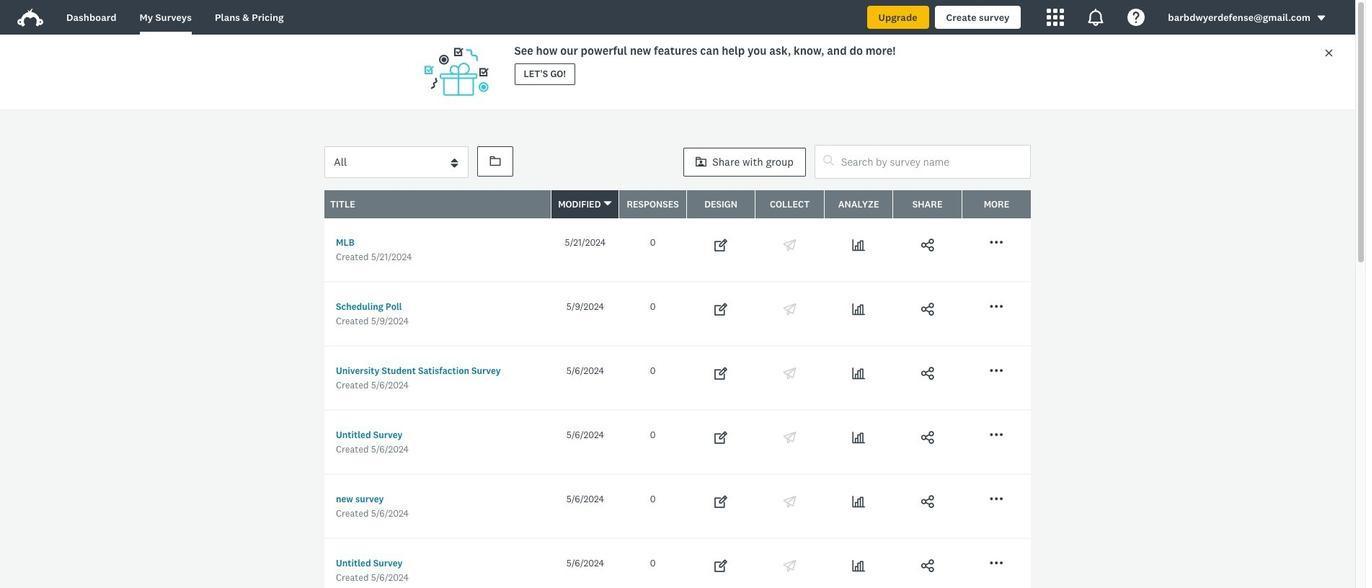 Task type: describe. For each thing, give the bounding box(es) containing it.
x image
[[1325, 48, 1334, 57]]

2 products icon image from the left
[[1088, 9, 1105, 26]]



Task type: locate. For each thing, give the bounding box(es) containing it.
dropdown arrow image
[[1317, 13, 1327, 23]]

None text field
[[815, 145, 1032, 179]]

1 horizontal spatial products icon image
[[1088, 9, 1105, 26]]

1 products icon image from the left
[[1048, 9, 1065, 26]]

surveymonkey logo image
[[17, 9, 43, 27]]

0 horizontal spatial products icon image
[[1048, 9, 1065, 26]]

help icon image
[[1128, 9, 1146, 26]]

products icon image
[[1048, 9, 1065, 26], [1088, 9, 1105, 26]]



Task type: vqa. For each thing, say whether or not it's contained in the screenshot.
X icon at the right top of the page
yes



